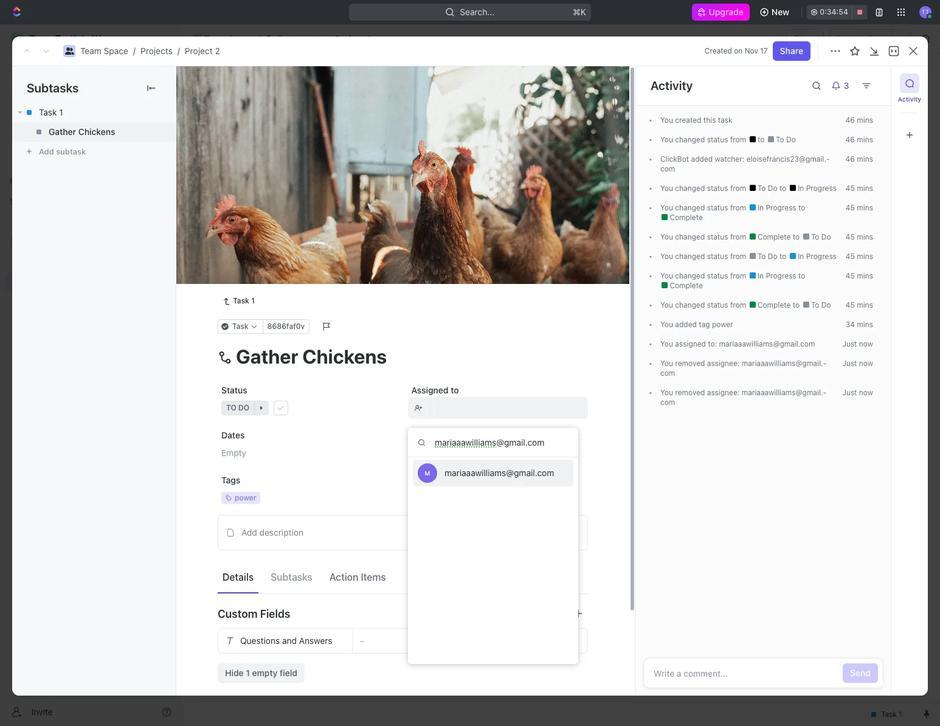 Task type: locate. For each thing, give the bounding box(es) containing it.
3 status from the top
[[707, 203, 729, 212]]

0 vertical spatial project 2
[[336, 33, 372, 44]]

0 vertical spatial activity
[[651, 78, 693, 92]]

0 horizontal spatial activity
[[651, 78, 693, 92]]

team inside "team space" link
[[204, 33, 226, 44]]

created
[[676, 116, 702, 125]]

space up the home link
[[104, 46, 128, 56]]

team for team space / projects / project 2
[[80, 46, 101, 56]]

4 45 from the top
[[846, 252, 855, 261]]

1 button for 2
[[274, 232, 290, 244]]

1 vertical spatial activity
[[899, 96, 922, 103]]

tree inside sidebar navigation
[[5, 212, 176, 376]]

0 horizontal spatial projects link
[[141, 46, 173, 56]]

1 horizontal spatial hide
[[632, 142, 648, 152]]

1 46 from the top
[[846, 116, 855, 125]]

table link
[[367, 109, 391, 126]]

mariaaawilliams@gmail.com
[[720, 340, 816, 349], [445, 468, 554, 478]]

gantt link
[[411, 109, 436, 126]]

5 45 from the top
[[846, 271, 855, 280]]

46 for added watcher:
[[846, 155, 855, 164]]

you added tag power
[[661, 320, 734, 329]]

you
[[661, 116, 674, 125], [661, 135, 674, 144], [661, 184, 674, 193], [661, 203, 674, 212], [661, 232, 674, 242], [661, 252, 674, 261], [661, 271, 674, 280], [661, 301, 674, 310], [661, 320, 674, 329], [661, 340, 674, 349], [661, 359, 674, 368], [661, 388, 674, 397]]

space for team space / projects / project 2
[[104, 46, 128, 56]]

7 changed status from from the top
[[674, 301, 749, 310]]

5 changed from the top
[[676, 252, 705, 261]]

45 mins
[[846, 184, 874, 193], [846, 203, 874, 212], [846, 232, 874, 242], [846, 252, 874, 261], [846, 271, 874, 280], [846, 301, 874, 310]]

0 vertical spatial team
[[204, 33, 226, 44]]

2 from from the top
[[731, 184, 747, 193]]

0 vertical spatial mariaaawilliams@gmail. com
[[661, 359, 827, 378]]

45
[[846, 184, 855, 193], [846, 203, 855, 212], [846, 232, 855, 242], [846, 252, 855, 261], [846, 271, 855, 280], [846, 301, 855, 310]]

questions
[[240, 636, 280, 646]]

Search tasks... text field
[[789, 138, 911, 156]]

0 horizontal spatial subtasks
[[27, 81, 79, 95]]

1 vertical spatial just now
[[843, 359, 874, 368]]

1 now from the top
[[860, 340, 874, 349]]

2 removed assignee: from the top
[[674, 388, 742, 397]]

spaces
[[10, 197, 36, 206]]

1 vertical spatial user group image
[[12, 239, 22, 246]]

2 vertical spatial 46
[[846, 155, 855, 164]]

0 vertical spatial removed assignee:
[[674, 359, 742, 368]]

3 just from the top
[[843, 388, 858, 397]]

space right user group icon
[[228, 33, 252, 44]]

0 vertical spatial 46
[[846, 116, 855, 125]]

1 vertical spatial 46 mins
[[846, 135, 874, 144]]

0 horizontal spatial space
[[104, 46, 128, 56]]

added
[[692, 155, 713, 164], [676, 320, 697, 329]]

share down new button
[[794, 33, 817, 44]]

answers
[[299, 636, 333, 646]]

add
[[853, 78, 869, 88], [327, 172, 341, 181], [245, 254, 261, 264], [242, 528, 257, 538]]

search...
[[460, 7, 495, 17]]

track
[[412, 430, 434, 441]]

0 vertical spatial assignee:
[[707, 359, 740, 368]]

0 vertical spatial add task
[[853, 78, 890, 88]]

2 vertical spatial project
[[211, 72, 266, 92]]

send button
[[843, 664, 879, 683]]

1 removed from the top
[[676, 359, 705, 368]]

1 vertical spatial projects
[[141, 46, 173, 56]]

0 vertical spatial removed
[[676, 359, 705, 368]]

0 vertical spatial add task button
[[845, 74, 897, 93]]

1 horizontal spatial space
[[228, 33, 252, 44]]

0 horizontal spatial user group image
[[12, 239, 22, 246]]

mariaaawilliams@gmail.com down search... text field
[[445, 468, 554, 478]]

1
[[59, 107, 63, 117], [266, 211, 270, 222], [284, 212, 287, 221], [285, 233, 289, 242], [251, 296, 255, 306], [246, 668, 250, 679]]

1 just now from the top
[[843, 340, 874, 349]]

2 horizontal spatial add task button
[[845, 74, 897, 93]]

1 horizontal spatial add task button
[[312, 169, 364, 184]]

user group image down spaces
[[12, 239, 22, 246]]

hide
[[632, 142, 648, 152], [225, 668, 244, 679]]

0 horizontal spatial mariaaawilliams@gmail.com
[[445, 468, 554, 478]]

2 vertical spatial add task
[[245, 254, 281, 264]]

1 vertical spatial hide
[[225, 668, 244, 679]]

in
[[226, 172, 233, 181], [798, 184, 805, 193], [758, 203, 764, 212], [798, 252, 805, 261], [758, 271, 764, 280]]

task
[[871, 78, 890, 88], [39, 107, 57, 117], [343, 172, 359, 181], [245, 211, 264, 222], [245, 233, 264, 243], [263, 254, 281, 264], [233, 296, 249, 306]]

to
[[758, 135, 767, 144], [776, 135, 785, 144], [758, 184, 766, 193], [780, 184, 789, 193], [799, 203, 806, 212], [793, 232, 802, 242], [812, 232, 820, 242], [758, 252, 766, 261], [780, 252, 789, 261], [799, 271, 806, 280], [226, 288, 236, 297], [793, 301, 802, 310], [812, 301, 820, 310], [451, 385, 459, 396]]

gather chickens
[[49, 127, 115, 137]]

assignees button
[[492, 140, 549, 155]]

0 horizontal spatial task 1 link
[[12, 103, 176, 122]]

add task for the left add task button
[[245, 254, 281, 264]]

1 vertical spatial mariaaawilliams@gmail.
[[742, 388, 827, 397]]

3 just now from the top
[[843, 388, 874, 397]]

1 vertical spatial add task
[[327, 172, 359, 181]]

2 45 from the top
[[846, 203, 855, 212]]

1 vertical spatial now
[[860, 359, 874, 368]]

1 vertical spatial mariaaawilliams@gmail. com
[[661, 388, 827, 407]]

2 mariaaawilliams@gmail. com from the top
[[661, 388, 827, 407]]

empty
[[252, 668, 278, 679]]

1 inside "custom fields" element
[[246, 668, 250, 679]]

task
[[718, 116, 733, 125]]

mariaaawilliams@gmail.com down power
[[720, 340, 816, 349]]

1 45 mins from the top
[[846, 184, 874, 193]]

0 horizontal spatial project 2
[[211, 72, 283, 92]]

3 46 mins from the top
[[846, 155, 874, 164]]

share right 17
[[780, 46, 804, 56]]

0 vertical spatial now
[[860, 340, 874, 349]]

activity inside task sidebar content 'section'
[[651, 78, 693, 92]]

1 removed assignee: from the top
[[674, 359, 742, 368]]

0 horizontal spatial hide
[[225, 668, 244, 679]]

0 horizontal spatial add task
[[245, 254, 281, 264]]

0 vertical spatial com
[[661, 155, 830, 173]]

3 45 mins from the top
[[846, 232, 874, 242]]

task sidebar navigation tab list
[[897, 74, 924, 145]]

1 vertical spatial removed assignee:
[[674, 388, 742, 397]]

hide for hide
[[632, 142, 648, 152]]

hide inside "custom fields" element
[[225, 668, 244, 679]]

1 horizontal spatial team space link
[[189, 32, 255, 46]]

from
[[731, 135, 747, 144], [731, 184, 747, 193], [731, 203, 747, 212], [731, 232, 747, 242], [731, 252, 747, 261], [731, 271, 747, 280], [731, 301, 747, 310]]

hide inside button
[[632, 142, 648, 152]]

to do
[[774, 135, 796, 144], [756, 184, 780, 193], [810, 232, 832, 242], [756, 252, 780, 261], [226, 288, 249, 297], [810, 301, 832, 310]]

2 vertical spatial task 1
[[233, 296, 255, 306]]

add task down calendar
[[327, 172, 359, 181]]

task 2
[[245, 233, 271, 243]]

in progress
[[226, 172, 275, 181], [796, 184, 837, 193], [756, 203, 799, 212], [796, 252, 837, 261], [756, 271, 799, 280]]

4 mins from the top
[[857, 184, 874, 193]]

6 changed status from from the top
[[674, 271, 749, 280]]

2 you from the top
[[661, 135, 674, 144]]

0 vertical spatial just
[[843, 340, 858, 349]]

activity
[[651, 78, 693, 92], [899, 96, 922, 103]]

2 changed status from from the top
[[674, 184, 749, 193]]

share button right 17
[[773, 41, 811, 61]]

add task button down task 2
[[240, 252, 286, 267]]

6 45 mins from the top
[[846, 301, 874, 310]]

1 horizontal spatial subtasks
[[271, 572, 313, 583]]

projects link
[[263, 32, 313, 46], [141, 46, 173, 56]]

1 vertical spatial project
[[185, 46, 213, 56]]

space for team space
[[228, 33, 252, 44]]

5 mins from the top
[[857, 203, 874, 212]]

1 horizontal spatial task 1 link
[[218, 294, 260, 309]]

new
[[772, 7, 790, 17]]

2 vertical spatial now
[[860, 388, 874, 397]]

clickbot
[[661, 155, 689, 164]]

just
[[843, 340, 858, 349], [843, 359, 858, 368], [843, 388, 858, 397]]

2 vertical spatial com
[[661, 388, 827, 407]]

added left tag
[[676, 320, 697, 329]]

action items
[[330, 572, 386, 583]]

2 vertical spatial just
[[843, 388, 858, 397]]

eloisefrancis23@gmail.
[[747, 155, 830, 164]]

1 vertical spatial removed
[[676, 388, 705, 397]]

custom
[[218, 608, 258, 620]]

mins
[[857, 116, 874, 125], [857, 135, 874, 144], [857, 155, 874, 164], [857, 184, 874, 193], [857, 203, 874, 212], [857, 232, 874, 242], [857, 252, 874, 261], [857, 271, 874, 280], [857, 301, 874, 310], [857, 320, 874, 329]]

changed
[[676, 135, 705, 144], [676, 184, 705, 193], [676, 203, 705, 212], [676, 232, 705, 242], [676, 252, 705, 261], [676, 271, 705, 280], [676, 301, 705, 310]]

34 mins
[[846, 320, 874, 329]]

8 mins from the top
[[857, 271, 874, 280]]

subtasks up fields
[[271, 572, 313, 583]]

team right user group icon
[[204, 33, 226, 44]]

progress
[[235, 172, 275, 181], [807, 184, 837, 193], [766, 203, 797, 212], [807, 252, 837, 261], [766, 271, 797, 280]]

user group image up the home link
[[65, 47, 74, 55]]

just now
[[843, 340, 874, 349], [843, 359, 874, 368], [843, 388, 874, 397]]

0 vertical spatial added
[[692, 155, 713, 164]]

5 status from the top
[[707, 252, 729, 261]]

6 you from the top
[[661, 252, 674, 261]]

2 vertical spatial add task button
[[240, 252, 286, 267]]

2 vertical spatial just now
[[843, 388, 874, 397]]

team space
[[204, 33, 252, 44]]

assignee:
[[707, 359, 740, 368], [707, 388, 740, 397]]

2 assignee: from the top
[[707, 388, 740, 397]]

3 46 from the top
[[846, 155, 855, 164]]

2 vertical spatial 46 mins
[[846, 155, 874, 164]]

0 horizontal spatial team
[[80, 46, 101, 56]]

add task button down 'calendar' link
[[312, 169, 364, 184]]

1 horizontal spatial mariaaawilliams@gmail.com
[[720, 340, 816, 349]]

1 vertical spatial add task button
[[312, 169, 364, 184]]

task sidebar content section
[[636, 66, 891, 696]]

2 46 from the top
[[846, 135, 855, 144]]

custom fields element
[[218, 629, 588, 683]]

1 vertical spatial 46
[[846, 135, 855, 144]]

team up the home link
[[80, 46, 101, 56]]

1 mariaaawilliams@gmail. com from the top
[[661, 359, 827, 378]]

add left description
[[242, 528, 257, 538]]

status
[[221, 385, 247, 396]]

0 vertical spatial hide
[[632, 142, 648, 152]]

0 vertical spatial just now
[[843, 340, 874, 349]]

0 vertical spatial share
[[794, 33, 817, 44]]

6 45 from the top
[[846, 301, 855, 310]]

0 vertical spatial space
[[228, 33, 252, 44]]

status
[[707, 135, 729, 144], [707, 184, 729, 193], [707, 203, 729, 212], [707, 232, 729, 242], [707, 252, 729, 261], [707, 271, 729, 280], [707, 301, 729, 310]]

1 vertical spatial com
[[661, 359, 827, 378]]

1 horizontal spatial project 2
[[336, 33, 372, 44]]

add down task 2
[[245, 254, 261, 264]]

sidebar navigation
[[0, 24, 182, 726]]

6 status from the top
[[707, 271, 729, 280]]

3 mins from the top
[[857, 155, 874, 164]]

6 from from the top
[[731, 271, 747, 280]]

2 mins from the top
[[857, 135, 874, 144]]

subtasks down home
[[27, 81, 79, 95]]

com
[[661, 155, 830, 173], [661, 359, 827, 378], [661, 388, 827, 407]]

share
[[794, 33, 817, 44], [780, 46, 804, 56]]

1 vertical spatial team
[[80, 46, 101, 56]]

1 horizontal spatial project 2 link
[[320, 32, 375, 46]]

1 vertical spatial 1 button
[[274, 232, 290, 244]]

2 46 mins from the top
[[846, 135, 874, 144]]

8686faf0v button
[[263, 320, 310, 334]]

task 1 link
[[12, 103, 176, 122], [218, 294, 260, 309]]

user group image
[[65, 47, 74, 55], [12, 239, 22, 246]]

0 vertical spatial subtasks
[[27, 81, 79, 95]]

2 horizontal spatial add task
[[853, 78, 890, 88]]

details button
[[218, 566, 259, 588]]

0 vertical spatial mariaaawilliams@gmail.com
[[720, 340, 816, 349]]

complete
[[668, 213, 703, 222], [756, 232, 793, 242], [668, 281, 703, 290], [756, 301, 793, 310]]

1 com from the top
[[661, 155, 830, 173]]

0 vertical spatial mariaaawilliams@gmail.
[[742, 359, 827, 368]]

1 vertical spatial space
[[104, 46, 128, 56]]

4 45 mins from the top
[[846, 252, 874, 261]]

add task button up customize
[[845, 74, 897, 93]]

0 vertical spatial 46 mins
[[846, 116, 874, 125]]

0 horizontal spatial project 2 link
[[185, 46, 220, 56]]

0 vertical spatial projects
[[278, 33, 310, 44]]

0 vertical spatial 1 button
[[272, 211, 289, 223]]

11 you from the top
[[661, 359, 674, 368]]

board link
[[225, 109, 251, 126]]

add task down task 2
[[245, 254, 281, 264]]

space inside "team space" link
[[228, 33, 252, 44]]

added right clickbot
[[692, 155, 713, 164]]

1 horizontal spatial add task
[[327, 172, 359, 181]]

1 vertical spatial just
[[843, 359, 858, 368]]

0 horizontal spatial team space link
[[80, 46, 128, 56]]

add up customize
[[853, 78, 869, 88]]

add task button
[[845, 74, 897, 93], [312, 169, 364, 184], [240, 252, 286, 267]]

10 you from the top
[[661, 340, 674, 349]]

docs
[[29, 105, 49, 115]]

gather chickens link
[[12, 122, 176, 142]]

5 from from the top
[[731, 252, 747, 261]]

1 horizontal spatial team
[[204, 33, 226, 44]]

1 horizontal spatial user group image
[[65, 47, 74, 55]]

team
[[204, 33, 226, 44], [80, 46, 101, 56]]

activity inside task sidebar navigation tab list
[[899, 96, 922, 103]]

add task up customize
[[853, 78, 890, 88]]

3 changed from the top
[[676, 203, 705, 212]]

tree
[[5, 212, 176, 376]]

1 horizontal spatial activity
[[899, 96, 922, 103]]

1 vertical spatial assignee:
[[707, 388, 740, 397]]

1 vertical spatial subtasks
[[271, 572, 313, 583]]

list link
[[271, 109, 288, 126]]

tags
[[221, 475, 240, 486]]



Task type: describe. For each thing, give the bounding box(es) containing it.
1 mariaaawilliams@gmail. from the top
[[742, 359, 827, 368]]

this
[[704, 116, 716, 125]]

3 from from the top
[[731, 203, 747, 212]]

customize button
[[821, 109, 883, 126]]

3 you from the top
[[661, 184, 674, 193]]

1 vertical spatial added
[[676, 320, 697, 329]]

add task for top add task button
[[853, 78, 890, 88]]

assigned
[[412, 385, 449, 396]]

m
[[425, 470, 430, 477]]

subtasks inside button
[[271, 572, 313, 583]]

2 status from the top
[[707, 184, 729, 193]]

team for team space
[[204, 33, 226, 44]]

3 45 from the top
[[846, 232, 855, 242]]

1 vertical spatial task 1 link
[[218, 294, 260, 309]]

2 mariaaawilliams@gmail. from the top
[[742, 388, 827, 397]]

4 from from the top
[[731, 232, 747, 242]]

9 mins from the top
[[857, 301, 874, 310]]

board
[[227, 112, 251, 123]]

hide for hide 1 empty field
[[225, 668, 244, 679]]

description
[[260, 528, 304, 538]]

customize
[[837, 112, 880, 123]]

dates
[[221, 430, 245, 441]]

1 45 from the top
[[846, 184, 855, 193]]

5 you from the top
[[661, 232, 674, 242]]

share button down new
[[787, 29, 825, 49]]

8686faf0v
[[267, 322, 305, 331]]

upgrade
[[709, 7, 744, 17]]

4 changed from the top
[[676, 232, 705, 242]]

on
[[735, 46, 743, 55]]

3 changed status from from the top
[[674, 203, 749, 212]]

1 vertical spatial project 2
[[211, 72, 283, 92]]

2 now from the top
[[860, 359, 874, 368]]

12 you from the top
[[661, 388, 674, 397]]

0 horizontal spatial add task button
[[240, 252, 286, 267]]

1 button for 1
[[272, 211, 289, 223]]

1 you from the top
[[661, 116, 674, 125]]

details
[[223, 572, 254, 583]]

5 45 mins from the top
[[846, 271, 874, 280]]

tag
[[699, 320, 710, 329]]

7 status from the top
[[707, 301, 729, 310]]

7 mins from the top
[[857, 252, 874, 261]]

1 status from the top
[[707, 135, 729, 144]]

items
[[361, 572, 386, 583]]

0 vertical spatial user group image
[[65, 47, 74, 55]]

power
[[712, 320, 734, 329]]

action items button
[[325, 566, 391, 588]]

3 now from the top
[[860, 388, 874, 397]]

0 vertical spatial task 1
[[39, 107, 63, 117]]

add description button
[[222, 523, 584, 543]]

1 assignee: from the top
[[707, 359, 740, 368]]

created on nov 17
[[705, 46, 768, 55]]

assigned
[[676, 340, 706, 349]]

dashboards
[[29, 125, 76, 136]]

46 mins for added watcher:
[[846, 155, 874, 164]]

1 vertical spatial task 1
[[245, 211, 270, 222]]

nov
[[745, 46, 759, 55]]

1 horizontal spatial projects link
[[263, 32, 313, 46]]

6 changed from the top
[[676, 271, 705, 280]]

1 mins from the top
[[857, 116, 874, 125]]

7 from from the top
[[731, 301, 747, 310]]

field
[[280, 668, 298, 679]]

5 changed status from from the top
[[674, 252, 749, 261]]

0 vertical spatial project
[[336, 33, 364, 44]]

automations button
[[830, 30, 893, 48]]

1 from from the top
[[731, 135, 747, 144]]

calendar link
[[308, 109, 347, 126]]

34
[[846, 320, 855, 329]]

2 com from the top
[[661, 359, 827, 378]]

home link
[[5, 59, 176, 78]]

automations
[[836, 33, 887, 44]]

10 mins from the top
[[857, 320, 874, 329]]

2 just now from the top
[[843, 359, 874, 368]]

new button
[[755, 2, 797, 22]]

4 you from the top
[[661, 203, 674, 212]]

0 horizontal spatial projects
[[141, 46, 173, 56]]

assignees
[[507, 142, 543, 152]]

1 changed from the top
[[676, 135, 705, 144]]

to:
[[708, 340, 717, 349]]

9 you from the top
[[661, 320, 674, 329]]

you assigned to: mariaaawilliams@gmail.com
[[661, 340, 816, 349]]

questions and answers
[[240, 636, 333, 646]]

home
[[29, 63, 52, 74]]

favorites button
[[5, 174, 47, 189]]

7 changed from the top
[[676, 301, 705, 310]]

2 removed from the top
[[676, 388, 705, 397]]

mariaaawilliams@gmail.com inside task sidebar content 'section'
[[720, 340, 816, 349]]

1 vertical spatial mariaaawilliams@gmail.com
[[445, 468, 554, 478]]

action
[[330, 572, 359, 583]]

hide 1 empty field
[[225, 668, 298, 679]]

you created this task
[[661, 116, 733, 125]]

0:34:54
[[820, 7, 849, 16]]

1 horizontal spatial projects
[[278, 33, 310, 44]]

team space / projects / project 2
[[80, 46, 220, 56]]

4 changed status from from the top
[[674, 232, 749, 242]]

7 you from the top
[[661, 271, 674, 280]]

added watcher:
[[689, 155, 747, 164]]

Search... text field
[[408, 428, 579, 458]]

inbox link
[[5, 80, 176, 99]]

gantt
[[413, 112, 436, 123]]

favorites
[[10, 176, 42, 186]]

track time
[[412, 430, 456, 441]]

user group image inside sidebar navigation
[[12, 239, 22, 246]]

invite
[[32, 707, 53, 717]]

gather
[[49, 127, 76, 137]]

custom fields button
[[218, 599, 588, 629]]

send
[[851, 668, 871, 678]]

2 changed from the top
[[676, 184, 705, 193]]

upgrade link
[[692, 4, 750, 21]]

created
[[705, 46, 732, 55]]

1 vertical spatial share
[[780, 46, 804, 56]]

add down 'calendar' link
[[327, 172, 341, 181]]

8 you from the top
[[661, 301, 674, 310]]

and
[[282, 636, 297, 646]]

fields
[[260, 608, 290, 620]]

1 changed status from from the top
[[674, 135, 749, 144]]

list
[[273, 112, 288, 123]]

add description
[[242, 528, 304, 538]]

dashboards link
[[5, 121, 176, 141]]

4 status from the top
[[707, 232, 729, 242]]

1 46 mins from the top
[[846, 116, 874, 125]]

chickens
[[78, 127, 115, 137]]

3 com from the top
[[661, 388, 827, 407]]

watcher:
[[715, 155, 745, 164]]

46 for changed status from
[[846, 135, 855, 144]]

17
[[761, 46, 768, 55]]

calendar
[[310, 112, 347, 123]]

6 mins from the top
[[857, 232, 874, 242]]

inbox
[[29, 84, 51, 94]]

eloisefrancis23@gmail. com
[[661, 155, 830, 173]]

docs link
[[5, 100, 176, 120]]

custom fields
[[218, 608, 290, 620]]

2 45 mins from the top
[[846, 203, 874, 212]]

46 mins for changed status from
[[846, 135, 874, 144]]

1 just from the top
[[843, 340, 858, 349]]

user group image
[[193, 36, 201, 42]]

assigned to
[[412, 385, 459, 396]]

0:34:54 button
[[808, 5, 868, 19]]

hide button
[[627, 140, 653, 155]]

table
[[369, 112, 391, 123]]

⌘k
[[573, 7, 586, 17]]

time
[[436, 430, 456, 441]]

Edit task name text field
[[218, 345, 588, 368]]

subtasks button
[[266, 566, 317, 588]]

2 just from the top
[[843, 359, 858, 368]]

0 vertical spatial task 1 link
[[12, 103, 176, 122]]



Task type: vqa. For each thing, say whether or not it's contained in the screenshot.
the bottommost Add Task button Add Task
yes



